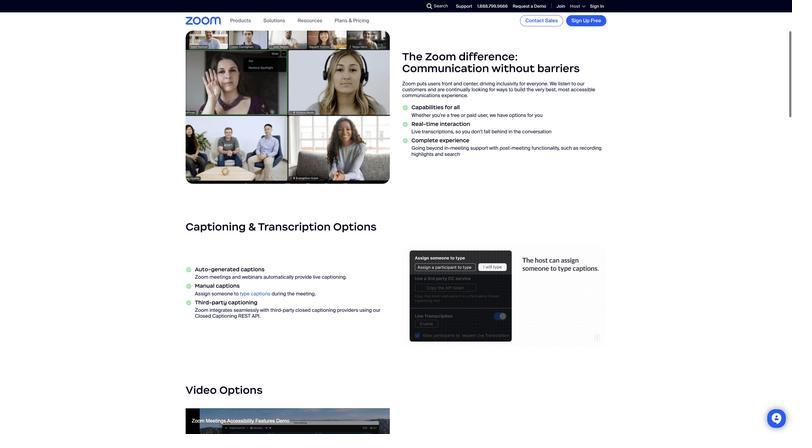 Task type: locate. For each thing, give the bounding box(es) containing it.
to inside the manual captions assign someone to type captions during the meeting.
[[234, 291, 239, 297]]

zoom inside 'third-party captioning zoom integrates seamlessly with third-party closed captioning providers using our closed captioning rest api.'
[[195, 307, 208, 314]]

request a demo
[[513, 3, 546, 9]]

live
[[313, 274, 321, 280]]

search image
[[427, 3, 432, 9], [427, 3, 432, 9]]

going
[[412, 145, 425, 151]]

0 horizontal spatial to
[[234, 291, 239, 297]]

for right options
[[527, 112, 534, 118]]

options
[[333, 220, 377, 233], [219, 383, 263, 397]]

driving
[[480, 80, 495, 87]]

products button
[[230, 17, 251, 24]]

for
[[519, 80, 526, 87], [489, 86, 495, 93], [445, 104, 453, 111], [527, 112, 534, 118]]

a
[[531, 3, 533, 9], [447, 112, 450, 118]]

zoom up users
[[425, 50, 456, 64]]

with left post-
[[489, 145, 498, 151]]

video
[[186, 383, 217, 397]]

communications
[[402, 92, 440, 99]]

0 vertical spatial with
[[489, 145, 498, 151]]

0 horizontal spatial with
[[260, 307, 269, 314]]

to left type
[[234, 291, 239, 297]]

manual captions assign someone to type captions during the meeting.
[[195, 283, 316, 297]]

type captions link
[[240, 291, 270, 297]]

a left demo
[[531, 3, 533, 9]]

you inside real-time interaction live transcriptions, so you don't fall behind in the conversation
[[462, 128, 470, 135]]

users
[[428, 80, 441, 87]]

party
[[212, 299, 227, 306], [283, 307, 294, 314]]

0 horizontal spatial our
[[373, 307, 380, 314]]

meeting down "experience"
[[450, 145, 469, 151]]

rest
[[238, 313, 251, 319]]

the right during
[[287, 291, 295, 297]]

1 vertical spatial our
[[373, 307, 380, 314]]

and down generated
[[232, 274, 241, 280]]

1 vertical spatial with
[[260, 307, 269, 314]]

our for captioning
[[373, 307, 380, 314]]

best,
[[546, 86, 557, 93]]

demo
[[534, 3, 546, 9]]

capabilities for all whether you're a free or paid user, we have options for you
[[412, 104, 543, 118]]

integrates
[[210, 307, 232, 314]]

0 vertical spatial &
[[349, 17, 352, 24]]

we
[[550, 80, 557, 87]]

captions up webinars
[[241, 266, 265, 273]]

closed
[[295, 307, 311, 314]]

you up conversation
[[535, 112, 543, 118]]

0 vertical spatial sign
[[590, 3, 599, 9]]

the inside zoom puts users front and center, driving inclusivity for everyone. we listen to our customers and are continually looking for ways to build the very best, most accessible communications experience.
[[527, 86, 534, 93]]

sign left up
[[572, 17, 582, 24]]

0 vertical spatial captioning
[[228, 299, 257, 306]]

user,
[[478, 112, 488, 118]]

our right listen
[[577, 80, 585, 87]]

0 horizontal spatial &
[[248, 220, 256, 233]]

zoom
[[425, 50, 456, 64], [402, 80, 416, 87], [195, 274, 208, 280], [195, 307, 208, 314]]

to
[[572, 80, 576, 87], [509, 86, 513, 93], [234, 291, 239, 297]]

1 horizontal spatial sign
[[590, 3, 599, 9]]

meetings
[[210, 274, 231, 280]]

with left third-
[[260, 307, 269, 314]]

customers
[[402, 86, 427, 93]]

with inside 'third-party captioning zoom integrates seamlessly with third-party closed captioning providers using our closed captioning rest api.'
[[260, 307, 269, 314]]

captioning
[[186, 220, 246, 233], [212, 313, 237, 319]]

2 vertical spatial the
[[287, 291, 295, 297]]

our inside 'third-party captioning zoom integrates seamlessly with third-party closed captioning providers using our closed captioning rest api.'
[[373, 307, 380, 314]]

1 vertical spatial you
[[462, 128, 470, 135]]

1 horizontal spatial meeting
[[512, 145, 531, 151]]

request
[[513, 3, 530, 9]]

plans & pricing link
[[335, 17, 369, 24]]

a left free
[[447, 112, 450, 118]]

1 horizontal spatial options
[[333, 220, 377, 233]]

a inside capabilities for all whether you're a free or paid user, we have options for you
[[447, 112, 450, 118]]

plans
[[335, 17, 347, 24]]

0 horizontal spatial the
[[287, 291, 295, 297]]

0 vertical spatial captioning
[[186, 220, 246, 233]]

are
[[437, 86, 445, 93]]

0 vertical spatial options
[[333, 220, 377, 233]]

post-
[[500, 145, 512, 151]]

you inside capabilities for all whether you're a free or paid user, we have options for you
[[535, 112, 543, 118]]

to right listen
[[572, 80, 576, 87]]

you're
[[432, 112, 446, 118]]

for left all
[[445, 104, 453, 111]]

0 horizontal spatial you
[[462, 128, 470, 135]]

the left very
[[527, 86, 534, 93]]

sign
[[590, 3, 599, 9], [572, 17, 582, 24]]

the right in
[[514, 128, 521, 135]]

0 vertical spatial you
[[535, 112, 543, 118]]

1 horizontal spatial our
[[577, 80, 585, 87]]

during
[[272, 291, 286, 297]]

zoom left puts
[[402, 80, 416, 87]]

captioning up seamlessly
[[228, 299, 257, 306]]

zoom inside zoom puts users front and center, driving inclusivity for everyone. we listen to our customers and are continually looking for ways to build the very best, most accessible communications experience.
[[402, 80, 416, 87]]

all
[[454, 104, 460, 111]]

1 vertical spatial options
[[219, 383, 263, 397]]

1 horizontal spatial you
[[535, 112, 543, 118]]

conversation
[[522, 128, 552, 135]]

1 horizontal spatial with
[[489, 145, 498, 151]]

you
[[535, 112, 543, 118], [462, 128, 470, 135]]

zoom logo image
[[186, 17, 221, 25]]

the
[[527, 86, 534, 93], [514, 128, 521, 135], [287, 291, 295, 297]]

sign for sign in
[[590, 3, 599, 9]]

0 vertical spatial party
[[212, 299, 227, 306]]

captioning.
[[322, 274, 347, 280]]

contact sales
[[525, 17, 558, 24]]

1 vertical spatial a
[[447, 112, 450, 118]]

1 horizontal spatial &
[[349, 17, 352, 24]]

for left everyone.
[[519, 80, 526, 87]]

0 vertical spatial our
[[577, 80, 585, 87]]

sign left the in
[[590, 3, 599, 9]]

zoom down auto-
[[195, 274, 208, 280]]

request a demo link
[[513, 3, 546, 9]]

auto-generated captions zoom meetings and webinars automatically provide live captioning.
[[195, 266, 347, 280]]

listen
[[558, 80, 570, 87]]

in
[[600, 3, 604, 9]]

and left are
[[428, 86, 436, 93]]

0 horizontal spatial meeting
[[450, 145, 469, 151]]

0 horizontal spatial sign
[[572, 17, 582, 24]]

join link
[[557, 3, 565, 9]]

0 vertical spatial the
[[527, 86, 534, 93]]

to left build in the right of the page
[[509, 86, 513, 93]]

free
[[451, 112, 460, 118]]

zoom inside 'the zoom difference: communication without barriers'
[[425, 50, 456, 64]]

sign for sign up free
[[572, 17, 582, 24]]

using
[[359, 307, 372, 314]]

you right so
[[462, 128, 470, 135]]

0 horizontal spatial a
[[447, 112, 450, 118]]

in-
[[444, 145, 450, 151]]

our
[[577, 80, 585, 87], [373, 307, 380, 314]]

providers
[[337, 307, 358, 314]]

2 horizontal spatial to
[[572, 80, 576, 87]]

experience.
[[442, 92, 468, 99]]

captioning right closed
[[312, 307, 336, 314]]

1 vertical spatial captioning
[[212, 313, 237, 319]]

1 vertical spatial sign
[[572, 17, 582, 24]]

search
[[445, 151, 460, 157]]

1 horizontal spatial party
[[283, 307, 294, 314]]

captions up 'someone'
[[216, 283, 240, 290]]

center,
[[463, 80, 479, 87]]

&
[[349, 17, 352, 24], [248, 220, 256, 233]]

None search field
[[404, 1, 428, 11]]

continually
[[446, 86, 470, 93]]

party left closed
[[283, 307, 294, 314]]

and left in-
[[435, 151, 443, 157]]

0 vertical spatial captions
[[241, 266, 265, 273]]

the inside the manual captions assign someone to type captions during the meeting.
[[287, 291, 295, 297]]

video options
[[186, 383, 263, 397]]

1 vertical spatial the
[[514, 128, 521, 135]]

1 vertical spatial captioning
[[312, 307, 336, 314]]

meeting down in
[[512, 145, 531, 151]]

sign in link
[[590, 3, 604, 9]]

1 horizontal spatial the
[[514, 128, 521, 135]]

1 vertical spatial &
[[248, 220, 256, 233]]

zoom down the 'third-'
[[195, 307, 208, 314]]

0 vertical spatial a
[[531, 3, 533, 9]]

captions right type
[[251, 291, 270, 297]]

our inside zoom puts users front and center, driving inclusivity for everyone. we listen to our customers and are continually looking for ways to build the very best, most accessible communications experience.
[[577, 80, 585, 87]]

party up integrates
[[212, 299, 227, 306]]

our right using
[[373, 307, 380, 314]]

behind
[[492, 128, 507, 135]]

2 horizontal spatial the
[[527, 86, 534, 93]]

products
[[230, 17, 251, 24]]

type
[[240, 291, 250, 297]]



Task type: vqa. For each thing, say whether or not it's contained in the screenshot.
quizzes,
no



Task type: describe. For each thing, give the bounding box(es) containing it.
webinars
[[242, 274, 262, 280]]

whether
[[412, 112, 431, 118]]

captioning inside 'third-party captioning zoom integrates seamlessly with third-party closed captioning providers using our closed captioning rest api.'
[[212, 313, 237, 319]]

experience
[[439, 137, 469, 144]]

have
[[497, 112, 508, 118]]

captions inside auto-generated captions zoom meetings and webinars automatically provide live captioning.
[[241, 266, 265, 273]]

transcription
[[258, 220, 331, 233]]

1 horizontal spatial a
[[531, 3, 533, 9]]

ways
[[496, 86, 508, 93]]

don't
[[471, 128, 483, 135]]

most
[[558, 86, 570, 93]]

1 horizontal spatial to
[[509, 86, 513, 93]]

manual
[[195, 283, 215, 290]]

1 vertical spatial party
[[283, 307, 294, 314]]

automatically
[[264, 274, 294, 280]]

0 horizontal spatial options
[[219, 383, 263, 397]]

2 vertical spatial captions
[[251, 291, 270, 297]]

1 horizontal spatial captioning
[[312, 307, 336, 314]]

the
[[402, 50, 423, 64]]

api.
[[252, 313, 261, 319]]

inclusivity
[[496, 80, 518, 87]]

capabilities
[[412, 104, 444, 111]]

third-party captioning zoom integrates seamlessly with third-party closed captioning providers using our closed captioning rest api.
[[195, 299, 380, 319]]

and inside complete experience going beyond in-meeting support with post-meeting functionality, such as recording highlights and search
[[435, 151, 443, 157]]

sales
[[545, 17, 558, 24]]

for left ways
[[489, 86, 495, 93]]

free
[[591, 17, 601, 24]]

third-
[[270, 307, 283, 314]]

contact sales link
[[520, 15, 563, 26]]

provide
[[295, 274, 312, 280]]

our for users
[[577, 80, 585, 87]]

support
[[456, 3, 472, 9]]

and inside auto-generated captions zoom meetings and webinars automatically provide live captioning.
[[232, 274, 241, 280]]

with inside complete experience going beyond in-meeting support with post-meeting functionality, such as recording highlights and search
[[489, 145, 498, 151]]

sign up free link
[[566, 15, 606, 26]]

everyone.
[[527, 80, 549, 87]]

such
[[561, 145, 572, 151]]

real-
[[412, 121, 426, 127]]

options
[[509, 112, 526, 118]]

front
[[442, 80, 452, 87]]

as
[[573, 145, 579, 151]]

zoom inside auto-generated captions zoom meetings and webinars automatically provide live captioning.
[[195, 274, 208, 280]]

or
[[461, 112, 466, 118]]

paid
[[467, 112, 477, 118]]

looking
[[472, 86, 488, 93]]

without
[[492, 62, 535, 75]]

we
[[490, 112, 496, 118]]

the inside real-time interaction live transcriptions, so you don't fall behind in the conversation
[[514, 128, 521, 135]]

join
[[557, 3, 565, 9]]

barriers
[[537, 62, 580, 75]]

live
[[412, 128, 421, 135]]

seamlessly
[[234, 307, 259, 314]]

and right front
[[454, 80, 462, 87]]

1 vertical spatial captions
[[216, 283, 240, 290]]

beyond
[[426, 145, 443, 151]]

build
[[514, 86, 525, 93]]

solutions
[[263, 17, 285, 24]]

communication
[[402, 62, 489, 75]]

1.888.799.9666
[[477, 3, 508, 9]]

interaction
[[440, 121, 470, 127]]

host
[[570, 3, 580, 9]]

1 meeting from the left
[[450, 145, 469, 151]]

recording
[[580, 145, 602, 151]]

host button
[[570, 3, 585, 9]]

resources button
[[298, 17, 322, 24]]

fall
[[484, 128, 490, 135]]

plans & pricing
[[335, 17, 369, 24]]

0 horizontal spatial captioning
[[228, 299, 257, 306]]

pricing
[[353, 17, 369, 24]]

resources
[[298, 17, 322, 24]]

auto-
[[195, 266, 211, 273]]

support
[[470, 145, 488, 151]]

captioning & transcription options
[[186, 220, 377, 233]]

puts
[[417, 80, 427, 87]]

& for transcription
[[248, 220, 256, 233]]

search
[[434, 3, 448, 9]]

sign in
[[590, 3, 604, 9]]

real-time interaction live transcriptions, so you don't fall behind in the conversation
[[412, 121, 552, 135]]

third-
[[195, 299, 212, 306]]

closed
[[195, 313, 211, 319]]

in
[[509, 128, 513, 135]]

complete experience going beyond in-meeting support with post-meeting functionality, such as recording highlights and search
[[412, 137, 602, 157]]

functionality,
[[532, 145, 560, 151]]

meeting.
[[296, 291, 316, 297]]

highlights
[[412, 151, 434, 157]]

2 meeting from the left
[[512, 145, 531, 151]]

transcriptions,
[[422, 128, 454, 135]]

support link
[[456, 3, 472, 9]]

0 horizontal spatial party
[[212, 299, 227, 306]]

zoom puts users front and center, driving inclusivity for everyone. we listen to our customers and are continually looking for ways to build the very best, most accessible communications experience.
[[402, 80, 595, 99]]

complete
[[412, 137, 438, 144]]

& for pricing
[[349, 17, 352, 24]]

very
[[535, 86, 544, 93]]

assign
[[195, 291, 210, 297]]

group of people on zoom video call image
[[186, 31, 390, 184]]

the zoom difference: communication without barriers
[[402, 50, 580, 75]]

1.888.799.9666 link
[[477, 3, 508, 9]]



